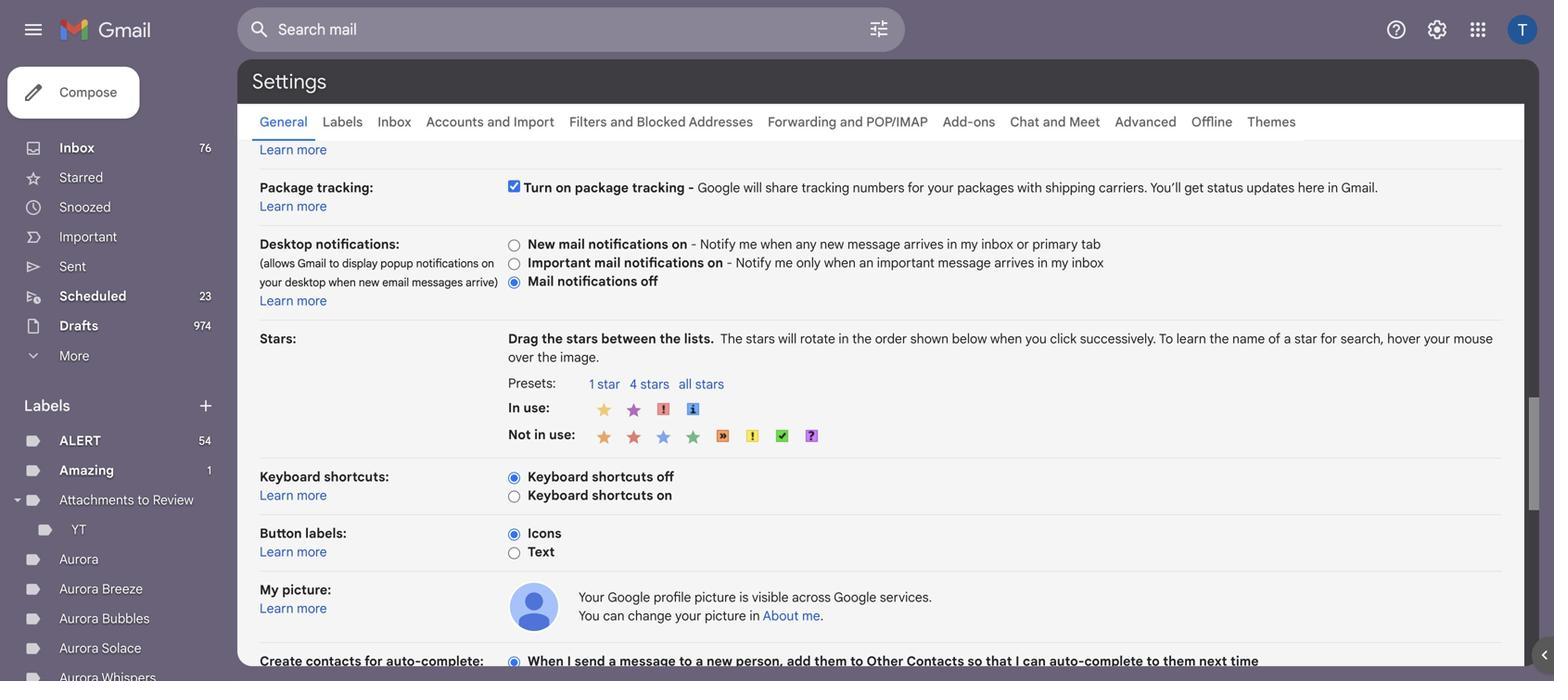 Task type: locate. For each thing, give the bounding box(es) containing it.
share
[[766, 180, 798, 196]]

me for only
[[775, 255, 793, 271]]

gmail image
[[59, 11, 160, 48]]

picture image
[[508, 582, 560, 633]]

learn more link down package
[[260, 198, 327, 215]]

1 horizontal spatial can
[[1023, 654, 1046, 670]]

i
[[567, 654, 571, 670], [1016, 654, 1020, 670]]

more up labels:
[[297, 488, 327, 504]]

learn
[[260, 142, 294, 158], [260, 198, 294, 215], [260, 293, 294, 309], [260, 488, 294, 504], [260, 544, 294, 561], [260, 601, 294, 617]]

turn
[[524, 180, 552, 196]]

0 horizontal spatial important
[[59, 229, 117, 245]]

in right rotate
[[839, 331, 849, 347]]

for
[[908, 180, 925, 196], [1321, 331, 1337, 347], [365, 654, 383, 670]]

stars right the 4
[[641, 377, 670, 393]]

4 more from the top
[[297, 488, 327, 504]]

5 learn from the top
[[260, 544, 294, 561]]

google up change
[[608, 590, 650, 606]]

1 down 'image.'
[[589, 377, 594, 393]]

2 i from the left
[[1016, 654, 1020, 670]]

google right across
[[834, 590, 877, 606]]

new
[[528, 236, 555, 253]]

aurora down aurora bubbles
[[59, 641, 99, 657]]

about me link
[[763, 608, 820, 625]]

more
[[297, 142, 327, 158], [297, 198, 327, 215], [297, 293, 327, 309], [297, 488, 327, 504], [297, 544, 327, 561], [297, 601, 327, 617]]

picture down is at the bottom left of the page
[[705, 608, 746, 625]]

1 them from the left
[[814, 654, 847, 670]]

76
[[199, 141, 211, 155]]

4 learn more link from the top
[[260, 488, 327, 504]]

keyboard right the keyboard shortcuts off radio
[[528, 469, 589, 486]]

use: right the not
[[549, 427, 575, 443]]

me for when
[[739, 236, 757, 253]]

themes
[[1248, 114, 1296, 130]]

1 horizontal spatial 1
[[589, 377, 594, 393]]

change
[[628, 608, 672, 625]]

more down "desktop"
[[297, 293, 327, 309]]

on inside desktop notifications: (allows gmail to display popup notifications on your desktop when new email messages arrive) learn more
[[482, 257, 494, 271]]

0 vertical spatial will
[[744, 180, 762, 196]]

settings
[[252, 69, 327, 95]]

shortcuts down keyboard shortcuts off
[[592, 488, 653, 504]]

me inside your google profile picture is visible across google services. you can change your picture in about me .
[[802, 608, 820, 625]]

the left "lists."
[[660, 331, 681, 347]]

your down the (allows
[[260, 276, 282, 290]]

more down picture:
[[297, 601, 327, 617]]

1 vertical spatial arrives
[[994, 255, 1034, 271]]

0 horizontal spatial 1
[[207, 464, 211, 478]]

1 tracking from the left
[[632, 180, 685, 196]]

me left any
[[739, 236, 757, 253]]

learn more link down "desktop"
[[260, 293, 327, 309]]

3 learn more link from the top
[[260, 293, 327, 309]]

me left only
[[775, 255, 793, 271]]

important inside labels navigation
[[59, 229, 117, 245]]

5 more from the top
[[297, 544, 327, 561]]

services.
[[880, 590, 932, 606]]

tracking right share
[[802, 180, 850, 196]]

0 vertical spatial me
[[739, 236, 757, 253]]

my
[[961, 236, 978, 253], [1051, 255, 1069, 271]]

1 shortcuts from the top
[[592, 469, 653, 486]]

2 learn more link from the top
[[260, 198, 327, 215]]

0 vertical spatial shortcuts
[[592, 469, 653, 486]]

important for important mail notifications on - notify me only when an important message arrives in my inbox
[[528, 255, 591, 271]]

keyboard up button
[[260, 469, 321, 486]]

0 vertical spatial inbox
[[982, 236, 1014, 253]]

2 learn from the top
[[260, 198, 294, 215]]

your down profile
[[675, 608, 702, 625]]

0 vertical spatial -
[[688, 180, 694, 196]]

mail up mail notifications off
[[594, 255, 621, 271]]

when left "an"
[[824, 255, 856, 271]]

notify
[[700, 236, 736, 253], [736, 255, 772, 271]]

mail for important
[[594, 255, 621, 271]]

chat and meet link
[[1010, 114, 1100, 130]]

0 vertical spatial notify
[[700, 236, 736, 253]]

in down visible at bottom
[[750, 608, 760, 625]]

my down primary
[[1051, 255, 1069, 271]]

learn more link up button
[[260, 488, 327, 504]]

0 horizontal spatial star
[[598, 377, 620, 393]]

0 vertical spatial important
[[59, 229, 117, 245]]

when left any
[[761, 236, 792, 253]]

create
[[260, 654, 302, 670]]

aurora up aurora solace link
[[59, 611, 99, 627]]

6 learn more link from the top
[[260, 601, 327, 617]]

mail notifications off
[[528, 274, 658, 290]]

2 horizontal spatial for
[[1321, 331, 1337, 347]]

the right learn
[[1210, 331, 1229, 347]]

labels heading
[[24, 397, 197, 415]]

offline link
[[1192, 114, 1233, 130]]

learn down package
[[260, 198, 294, 215]]

1 vertical spatial off
[[657, 469, 674, 486]]

1 vertical spatial inbox
[[59, 140, 95, 156]]

off for keyboard shortcuts off
[[657, 469, 674, 486]]

create contacts for auto-complete:
[[260, 654, 484, 670]]

learn for keyboard
[[260, 488, 294, 504]]

a left person,
[[696, 654, 703, 670]]

next
[[1199, 654, 1227, 670]]

2 horizontal spatial me
[[802, 608, 820, 625]]

advanced search options image
[[861, 10, 898, 47]]

learn down the my
[[260, 601, 294, 617]]

auto- right contacts
[[386, 654, 421, 670]]

1 vertical spatial will
[[778, 331, 797, 347]]

email
[[382, 276, 409, 290]]

message down change
[[620, 654, 676, 670]]

in down turn on package tracking - google will share tracking numbers for your packages with shipping carriers. you'll get status updates here in gmail.
[[947, 236, 958, 253]]

inbox down tab
[[1072, 255, 1104, 271]]

aurora for aurora solace
[[59, 641, 99, 657]]

0 horizontal spatial arrives
[[904, 236, 944, 253]]

new inside desktop notifications: (allows gmail to display popup notifications on your desktop when new email messages arrive) learn more
[[359, 276, 379, 290]]

more inside package tracking: learn more
[[297, 198, 327, 215]]

lists.
[[684, 331, 714, 347]]

learn inside button labels: learn more
[[260, 544, 294, 561]]

None checkbox
[[508, 180, 520, 192]]

when down display
[[329, 276, 356, 290]]

your inside desktop notifications: (allows gmail to display popup notifications on your desktop when new email messages arrive) learn more
[[260, 276, 282, 290]]

new left person,
[[707, 654, 733, 670]]

6 more from the top
[[297, 601, 327, 617]]

arrives up important
[[904, 236, 944, 253]]

4 learn from the top
[[260, 488, 294, 504]]

2 vertical spatial for
[[365, 654, 383, 670]]

1 vertical spatial can
[[1023, 654, 1046, 670]]

aurora for aurora bubbles
[[59, 611, 99, 627]]

new down display
[[359, 276, 379, 290]]

1 horizontal spatial will
[[778, 331, 797, 347]]

them left next
[[1163, 654, 1196, 670]]

0 vertical spatial off
[[641, 274, 658, 290]]

Keyboard shortcuts off radio
[[508, 471, 520, 485]]

more for picture:
[[297, 601, 327, 617]]

2 and from the left
[[610, 114, 633, 130]]

can
[[603, 608, 625, 625], [1023, 654, 1046, 670]]

when
[[528, 654, 564, 670]]

learn for package
[[260, 198, 294, 215]]

3 more from the top
[[297, 293, 327, 309]]

1 down 54
[[207, 464, 211, 478]]

1 vertical spatial use:
[[549, 427, 575, 443]]

inbox inside labels navigation
[[59, 140, 95, 156]]

- for desktop notifications:
[[727, 255, 733, 271]]

click
[[1050, 331, 1077, 347]]

inbox for inbox link to the bottom
[[59, 140, 95, 156]]

1
[[589, 377, 594, 393], [207, 464, 211, 478]]

5 learn more link from the top
[[260, 544, 327, 561]]

off
[[641, 274, 658, 290], [657, 469, 674, 486]]

1 horizontal spatial important
[[528, 255, 591, 271]]

and left import at the top of the page
[[487, 114, 510, 130]]

shortcuts up keyboard shortcuts on
[[592, 469, 653, 486]]

shortcuts for on
[[592, 488, 653, 504]]

4 stars link
[[630, 377, 679, 395]]

complete
[[1085, 654, 1143, 670]]

1 for 1 star 4 stars all stars
[[589, 377, 594, 393]]

Important mail notifications on radio
[[508, 257, 520, 271]]

your right hover
[[1424, 331, 1451, 347]]

1 horizontal spatial star
[[1295, 331, 1318, 347]]

in inside the stars will rotate in the order shown below when you click successively. to learn the name of a star for search, hover your mouse over the image.
[[839, 331, 849, 347]]

off up keyboard shortcuts on
[[657, 469, 674, 486]]

1 for 1
[[207, 464, 211, 478]]

and left pop/imap
[[840, 114, 863, 130]]

0 vertical spatial mail
[[559, 236, 585, 253]]

for inside the stars will rotate in the order shown below when you click successively. to learn the name of a star for search, hover your mouse over the image.
[[1321, 331, 1337, 347]]

0 horizontal spatial me
[[739, 236, 757, 253]]

aurora down aurora link
[[59, 582, 99, 598]]

1 horizontal spatial message
[[848, 236, 901, 253]]

1 inside labels navigation
[[207, 464, 211, 478]]

send
[[575, 654, 605, 670]]

star inside the stars will rotate in the order shown below when you click successively. to learn the name of a star for search, hover your mouse over the image.
[[1295, 331, 1318, 347]]

1 vertical spatial shortcuts
[[592, 488, 653, 504]]

stars right all
[[695, 377, 724, 393]]

3 aurora from the top
[[59, 611, 99, 627]]

1 vertical spatial new
[[359, 276, 379, 290]]

you
[[1026, 331, 1047, 347]]

inbox link right labels link
[[378, 114, 411, 130]]

learn more link for button
[[260, 544, 327, 561]]

4 aurora from the top
[[59, 641, 99, 657]]

desktop notifications: (allows gmail to display popup notifications on your desktop when new email messages arrive) learn more
[[260, 236, 498, 309]]

0 horizontal spatial mail
[[559, 236, 585, 253]]

974
[[194, 320, 211, 333]]

your inside your google profile picture is visible across google services. you can change your picture in about me .
[[675, 608, 702, 625]]

1 vertical spatial 1
[[207, 464, 211, 478]]

0 horizontal spatial labels
[[24, 397, 70, 415]]

keyboard up icons
[[528, 488, 589, 504]]

0 horizontal spatial inbox link
[[59, 140, 95, 156]]

0 horizontal spatial can
[[603, 608, 625, 625]]

on
[[556, 180, 572, 196], [672, 236, 688, 253], [708, 255, 723, 271], [482, 257, 494, 271], [657, 488, 673, 504]]

below
[[952, 331, 987, 347]]

1 vertical spatial labels
[[24, 397, 70, 415]]

inbox left or
[[982, 236, 1014, 253]]

1 horizontal spatial inbox
[[1072, 255, 1104, 271]]

accounts and import link
[[426, 114, 555, 130]]

1 vertical spatial message
[[938, 255, 991, 271]]

or
[[1017, 236, 1029, 253]]

attachments to review
[[59, 492, 194, 509]]

important down the new
[[528, 255, 591, 271]]

breeze
[[102, 582, 143, 598]]

more inside my picture: learn more
[[297, 601, 327, 617]]

when left the you
[[991, 331, 1022, 347]]

learn inside my picture: learn more
[[260, 601, 294, 617]]

1 horizontal spatial tracking
[[802, 180, 850, 196]]

Keyboard shortcuts on radio
[[508, 490, 520, 504]]

learn more link down picture:
[[260, 601, 327, 617]]

0 horizontal spatial auto-
[[386, 654, 421, 670]]

2 vertical spatial message
[[620, 654, 676, 670]]

blocked
[[637, 114, 686, 130]]

None search field
[[237, 7, 905, 52]]

2 vertical spatial me
[[802, 608, 820, 625]]

learn up button
[[260, 488, 294, 504]]

keyboard for keyboard shortcuts off
[[528, 469, 589, 486]]

your
[[928, 180, 954, 196], [260, 276, 282, 290], [1424, 331, 1451, 347], [675, 608, 702, 625]]

learn for my
[[260, 601, 294, 617]]

use:
[[524, 400, 550, 416], [549, 427, 575, 443]]

learn more
[[260, 142, 327, 158]]

off for mail notifications off
[[641, 274, 658, 290]]

1 horizontal spatial arrives
[[994, 255, 1034, 271]]

learn more link
[[260, 142, 327, 158], [260, 198, 327, 215], [260, 293, 327, 309], [260, 488, 327, 504], [260, 544, 327, 561], [260, 601, 327, 617]]

1 vertical spatial star
[[598, 377, 620, 393]]

2 horizontal spatial message
[[938, 255, 991, 271]]

0 horizontal spatial for
[[365, 654, 383, 670]]

arrives down or
[[994, 255, 1034, 271]]

1 vertical spatial me
[[775, 255, 793, 271]]

star right of
[[1295, 331, 1318, 347]]

aurora for aurora breeze
[[59, 582, 99, 598]]

1 horizontal spatial my
[[1051, 255, 1069, 271]]

more inside keyboard shortcuts: learn more
[[297, 488, 327, 504]]

advanced link
[[1115, 114, 1177, 130]]

my left or
[[961, 236, 978, 253]]

new up 'important mail notifications on - notify me only when an important message arrives in my inbox'
[[820, 236, 844, 253]]

more inside button labels: learn more
[[297, 544, 327, 561]]

more down "general" link
[[297, 142, 327, 158]]

aurora
[[59, 552, 99, 568], [59, 582, 99, 598], [59, 611, 99, 627], [59, 641, 99, 657]]

Text radio
[[508, 547, 520, 560]]

2 more from the top
[[297, 198, 327, 215]]

for left search,
[[1321, 331, 1337, 347]]

mail right the new
[[559, 236, 585, 253]]

2 horizontal spatial a
[[1284, 331, 1291, 347]]

mail
[[559, 236, 585, 253], [594, 255, 621, 271]]

0 vertical spatial star
[[1295, 331, 1318, 347]]

1 horizontal spatial auto-
[[1049, 654, 1085, 670]]

1 horizontal spatial inbox link
[[378, 114, 411, 130]]

6 learn from the top
[[260, 601, 294, 617]]

new mail notifications on - notify me when any new message arrives in my inbox or primary tab
[[528, 236, 1101, 253]]

1 vertical spatial notify
[[736, 255, 772, 271]]

0 horizontal spatial my
[[961, 236, 978, 253]]

0 vertical spatial can
[[603, 608, 625, 625]]

off up between at the left of page
[[641, 274, 658, 290]]

addresses
[[689, 114, 753, 130]]

and for chat
[[1043, 114, 1066, 130]]

picture left is at the bottom left of the page
[[695, 590, 736, 606]]

inbox for topmost inbox link
[[378, 114, 411, 130]]

picture
[[695, 590, 736, 606], [705, 608, 746, 625]]

1 horizontal spatial i
[[1016, 654, 1020, 670]]

1 horizontal spatial inbox
[[378, 114, 411, 130]]

3 learn from the top
[[260, 293, 294, 309]]

aurora breeze link
[[59, 582, 143, 598]]

main menu image
[[22, 19, 45, 41]]

message right important
[[938, 255, 991, 271]]

1 horizontal spatial new
[[707, 654, 733, 670]]

chat
[[1010, 114, 1040, 130]]

for right contacts
[[365, 654, 383, 670]]

filters
[[569, 114, 607, 130]]

stars right the
[[746, 331, 775, 347]]

will left share
[[744, 180, 762, 196]]

can right you
[[603, 608, 625, 625]]

pop/imap
[[867, 114, 928, 130]]

0 vertical spatial inbox link
[[378, 114, 411, 130]]

2 horizontal spatial new
[[820, 236, 844, 253]]

labels for labels link
[[323, 114, 363, 130]]

1 horizontal spatial for
[[908, 180, 925, 196]]

0 vertical spatial 1
[[589, 377, 594, 393]]

google left share
[[698, 180, 740, 196]]

more down package
[[297, 198, 327, 215]]

0 horizontal spatial them
[[814, 654, 847, 670]]

2 them from the left
[[1163, 654, 1196, 670]]

labels up alert
[[24, 397, 70, 415]]

shortcuts
[[592, 469, 653, 486], [592, 488, 653, 504]]

for right numbers
[[908, 180, 925, 196]]

2 shortcuts from the top
[[592, 488, 653, 504]]

auto- right that
[[1049, 654, 1085, 670]]

drafts
[[59, 318, 98, 334]]

search mail image
[[243, 13, 276, 46]]

important
[[59, 229, 117, 245], [528, 255, 591, 271]]

tracking
[[632, 180, 685, 196], [802, 180, 850, 196]]

4 and from the left
[[1043, 114, 1066, 130]]

inbox right labels link
[[378, 114, 411, 130]]

1 vertical spatial important
[[528, 255, 591, 271]]

more down labels:
[[297, 544, 327, 561]]

1 star 4 stars all stars
[[589, 377, 724, 393]]

inbox up "starred" link
[[59, 140, 95, 156]]

3 and from the left
[[840, 114, 863, 130]]

learn down "desktop"
[[260, 293, 294, 309]]

message up "an"
[[848, 236, 901, 253]]

2 aurora from the top
[[59, 582, 99, 598]]

hover
[[1388, 331, 1421, 347]]

more for shortcuts:
[[297, 488, 327, 504]]

notify left any
[[700, 236, 736, 253]]

inbox link up "starred" link
[[59, 140, 95, 156]]

the
[[721, 331, 743, 347]]

i right that
[[1016, 654, 1020, 670]]

1 vertical spatial mail
[[594, 255, 621, 271]]

0 horizontal spatial a
[[609, 654, 616, 670]]

1 horizontal spatial them
[[1163, 654, 1196, 670]]

1 horizontal spatial labels
[[323, 114, 363, 130]]

0 vertical spatial labels
[[323, 114, 363, 130]]

status
[[1207, 180, 1244, 196]]

to inside desktop notifications: (allows gmail to display popup notifications on your desktop when new email messages arrive) learn more
[[329, 257, 339, 271]]

package
[[260, 180, 314, 196]]

of
[[1269, 331, 1281, 347]]

i left send
[[567, 654, 571, 670]]

me
[[739, 236, 757, 253], [775, 255, 793, 271], [802, 608, 820, 625]]

keyboard
[[260, 469, 321, 486], [528, 469, 589, 486], [528, 488, 589, 504]]

1 aurora from the top
[[59, 552, 99, 568]]

0 horizontal spatial tracking
[[632, 180, 685, 196]]

more for labels:
[[297, 544, 327, 561]]

filters and blocked addresses
[[569, 114, 753, 130]]

0 horizontal spatial i
[[567, 654, 571, 670]]

0 vertical spatial my
[[961, 236, 978, 253]]

important for important
[[59, 229, 117, 245]]

notify left only
[[736, 255, 772, 271]]

get
[[1185, 180, 1204, 196]]

only
[[796, 255, 821, 271]]

add-ons link
[[943, 114, 995, 130]]

forwarding
[[768, 114, 837, 130]]

aurora solace link
[[59, 641, 141, 657]]

gmail.
[[1342, 180, 1378, 196]]

1 vertical spatial for
[[1321, 331, 1337, 347]]

1 vertical spatial my
[[1051, 255, 1069, 271]]

2 vertical spatial new
[[707, 654, 733, 670]]

stars up 'image.'
[[566, 331, 598, 347]]

learn more link down button
[[260, 544, 327, 561]]

learn inside keyboard shortcuts: learn more
[[260, 488, 294, 504]]

learn more link down "general" link
[[260, 142, 327, 158]]

me down across
[[802, 608, 820, 625]]

labels up learn more
[[323, 114, 363, 130]]

1 horizontal spatial me
[[775, 255, 793, 271]]

labels inside navigation
[[24, 397, 70, 415]]

learn down button
[[260, 544, 294, 561]]

across
[[792, 590, 831, 606]]

button
[[260, 526, 302, 542]]

0 horizontal spatial new
[[359, 276, 379, 290]]

0 horizontal spatial inbox
[[59, 140, 95, 156]]

between
[[601, 331, 656, 347]]

54
[[199, 435, 211, 448]]

keyboard inside keyboard shortcuts: learn more
[[260, 469, 321, 486]]

updates
[[1247, 180, 1295, 196]]

1 horizontal spatial mail
[[594, 255, 621, 271]]

2 vertical spatial -
[[727, 255, 733, 271]]

tab
[[1081, 236, 1101, 253]]

and right "chat"
[[1043, 114, 1066, 130]]

learn inside package tracking: learn more
[[260, 198, 294, 215]]

1 and from the left
[[487, 114, 510, 130]]

0 vertical spatial inbox
[[378, 114, 411, 130]]

learn more link for keyboard
[[260, 488, 327, 504]]

2 horizontal spatial google
[[834, 590, 877, 606]]

carriers.
[[1099, 180, 1148, 196]]



Task type: describe. For each thing, give the bounding box(es) containing it.
labels for labels heading
[[24, 397, 70, 415]]

2 tracking from the left
[[802, 180, 850, 196]]

person,
[[736, 654, 784, 670]]

Search mail text field
[[278, 20, 816, 39]]

more button
[[0, 341, 223, 371]]

learn inside desktop notifications: (allows gmail to display popup notifications on your desktop when new email messages arrive) learn more
[[260, 293, 294, 309]]

snoozed
[[59, 199, 111, 216]]

1 vertical spatial -
[[691, 236, 697, 253]]

in inside your google profile picture is visible across google services. you can change your picture in about me .
[[750, 608, 760, 625]]

settings image
[[1426, 19, 1449, 41]]

2 auto- from the left
[[1049, 654, 1085, 670]]

keyboard for keyboard shortcuts on
[[528, 488, 589, 504]]

presets:
[[508, 376, 556, 392]]

successively.
[[1080, 331, 1157, 347]]

1 vertical spatial picture
[[705, 608, 746, 625]]

labels link
[[323, 114, 363, 130]]

1 more from the top
[[297, 142, 327, 158]]

you'll
[[1150, 180, 1181, 196]]

1 vertical spatial inbox
[[1072, 255, 1104, 271]]

23
[[200, 290, 211, 304]]

your google profile picture is visible across google services. you can change your picture in about me .
[[579, 590, 932, 625]]

name
[[1233, 331, 1265, 347]]

the stars will rotate in the order shown below when you click successively. to learn the name of a star for search, hover your mouse over the image.
[[508, 331, 1493, 366]]

aurora link
[[59, 552, 99, 568]]

the left the order
[[852, 331, 872, 347]]

text
[[528, 544, 555, 561]]

over
[[508, 350, 534, 366]]

your left packages
[[928, 180, 954, 196]]

time
[[1231, 654, 1259, 670]]

to left the 'other'
[[850, 654, 864, 670]]

1 learn more link from the top
[[260, 142, 327, 158]]

filters and blocked addresses link
[[569, 114, 753, 130]]

when i send a message to a new person, add them to other contacts so that i can auto-complete to them next time
[[528, 654, 1259, 670]]

order
[[875, 331, 907, 347]]

any
[[796, 236, 817, 253]]

contacts
[[907, 654, 964, 670]]

visible
[[752, 590, 789, 606]]

accounts
[[426, 114, 484, 130]]

when inside the stars will rotate in the order shown below when you click successively. to learn the name of a star for search, hover your mouse over the image.
[[991, 331, 1022, 347]]

more inside desktop notifications: (allows gmail to display popup notifications on your desktop when new email messages arrive) learn more
[[297, 293, 327, 309]]

1 vertical spatial inbox link
[[59, 140, 95, 156]]

drafts link
[[59, 318, 98, 334]]

labels navigation
[[0, 59, 237, 682]]

that
[[986, 654, 1012, 670]]

profile
[[654, 590, 691, 606]]

0 vertical spatial arrives
[[904, 236, 944, 253]]

to inside labels navigation
[[137, 492, 149, 509]]

learn for button
[[260, 544, 294, 561]]

review
[[153, 492, 194, 509]]

aurora bubbles link
[[59, 611, 150, 627]]

starred
[[59, 170, 103, 186]]

forwarding and pop/imap link
[[768, 114, 928, 130]]

with
[[1018, 180, 1042, 196]]

Icons radio
[[508, 528, 520, 542]]

Mail notifications off radio
[[508, 276, 520, 290]]

0 vertical spatial message
[[848, 236, 901, 253]]

the right 'drag'
[[542, 331, 563, 347]]

starred link
[[59, 170, 103, 186]]

learn
[[1177, 331, 1206, 347]]

0 horizontal spatial will
[[744, 180, 762, 196]]

aurora bubbles
[[59, 611, 150, 627]]

notify for notify me only when an important message arrives in my inbox
[[736, 255, 772, 271]]

add-
[[943, 114, 974, 130]]

bubbles
[[102, 611, 150, 627]]

0 horizontal spatial message
[[620, 654, 676, 670]]

labels:
[[305, 526, 347, 542]]

is
[[740, 590, 749, 606]]

will inside the stars will rotate in the order shown below when you click successively. to learn the name of a star for search, hover your mouse over the image.
[[778, 331, 797, 347]]

0 vertical spatial use:
[[524, 400, 550, 416]]

desktop
[[260, 236, 312, 253]]

picture:
[[282, 582, 331, 599]]

support image
[[1386, 19, 1408, 41]]

contacts
[[306, 654, 361, 670]]

not
[[508, 427, 531, 443]]

yt link
[[71, 522, 86, 538]]

keyboard shortcuts: learn more
[[260, 469, 389, 504]]

package
[[575, 180, 629, 196]]

learn more link for my
[[260, 601, 327, 617]]

0 horizontal spatial inbox
[[982, 236, 1014, 253]]

alert
[[59, 433, 101, 449]]

icons
[[528, 526, 562, 542]]

aurora for aurora link
[[59, 552, 99, 568]]

notifications inside desktop notifications: (allows gmail to display popup notifications on your desktop when new email messages arrive) learn more
[[416, 257, 479, 271]]

1 horizontal spatial google
[[698, 180, 740, 196]]

gmail
[[298, 257, 326, 271]]

a inside the stars will rotate in the order shown below when you click successively. to learn the name of a star for search, hover your mouse over the image.
[[1284, 331, 1291, 347]]

keyboard shortcuts on
[[528, 488, 673, 504]]

important
[[877, 255, 935, 271]]

meet
[[1069, 114, 1100, 130]]

notifications:
[[316, 236, 400, 253]]

0 vertical spatial new
[[820, 236, 844, 253]]

in right the not
[[534, 427, 546, 443]]

0 horizontal spatial google
[[608, 590, 650, 606]]

themes link
[[1248, 114, 1296, 130]]

forwarding and pop/imap
[[768, 114, 928, 130]]

1 i from the left
[[567, 654, 571, 670]]

here
[[1298, 180, 1325, 196]]

0 vertical spatial picture
[[695, 590, 736, 606]]

all stars link
[[679, 377, 734, 395]]

keyboard for keyboard shortcuts: learn more
[[260, 469, 321, 486]]

notify for notify me when any new message arrives in my inbox or primary tab
[[700, 236, 736, 253]]

and for accounts
[[487, 114, 510, 130]]

so
[[968, 654, 983, 670]]

the right over
[[537, 350, 557, 366]]

scheduled
[[59, 288, 127, 305]]

.
[[820, 608, 824, 625]]

complete:
[[421, 654, 484, 670]]

can inside your google profile picture is visible across google services. you can change your picture in about me .
[[603, 608, 625, 625]]

when inside desktop notifications: (allows gmail to display popup notifications on your desktop when new email messages arrive) learn more
[[329, 276, 356, 290]]

mail for new
[[559, 236, 585, 253]]

and for filters
[[610, 114, 633, 130]]

1 horizontal spatial a
[[696, 654, 703, 670]]

learn more link for package
[[260, 198, 327, 215]]

in down primary
[[1038, 255, 1048, 271]]

your inside the stars will rotate in the order shown below when you click successively. to learn the name of a star for search, hover your mouse over the image.
[[1424, 331, 1451, 347]]

attachments
[[59, 492, 134, 509]]

4
[[630, 377, 637, 393]]

general link
[[260, 114, 308, 130]]

to right "complete"
[[1147, 654, 1160, 670]]

offline
[[1192, 114, 1233, 130]]

When I send a message to a new person, add them to Other Contacts so that I can auto-complete to them next time radio
[[508, 656, 520, 670]]

you
[[579, 608, 600, 625]]

desktop
[[285, 276, 326, 290]]

0 vertical spatial for
[[908, 180, 925, 196]]

keyboard shortcuts off
[[528, 469, 674, 486]]

to down profile
[[679, 654, 692, 670]]

and for forwarding
[[840, 114, 863, 130]]

shortcuts for off
[[592, 469, 653, 486]]

New mail notifications on radio
[[508, 239, 520, 253]]

popup
[[381, 257, 413, 271]]

more for tracking:
[[297, 198, 327, 215]]

- for settings
[[688, 180, 694, 196]]

display
[[342, 257, 378, 271]]

important mail notifications on - notify me only when an important message arrives in my inbox
[[528, 255, 1104, 271]]

my picture: learn more
[[260, 582, 331, 617]]

stars inside the stars will rotate in the order shown below when you click successively. to learn the name of a star for search, hover your mouse over the image.
[[746, 331, 775, 347]]

1 learn from the top
[[260, 142, 294, 158]]

add
[[787, 654, 811, 670]]

aurora solace
[[59, 641, 141, 657]]

1 auto- from the left
[[386, 654, 421, 670]]

chat and meet
[[1010, 114, 1100, 130]]

your
[[579, 590, 605, 606]]

in use:
[[508, 400, 550, 416]]

in right here
[[1328, 180, 1338, 196]]



Task type: vqa. For each thing, say whether or not it's contained in the screenshot.
Snooze 'icon'
no



